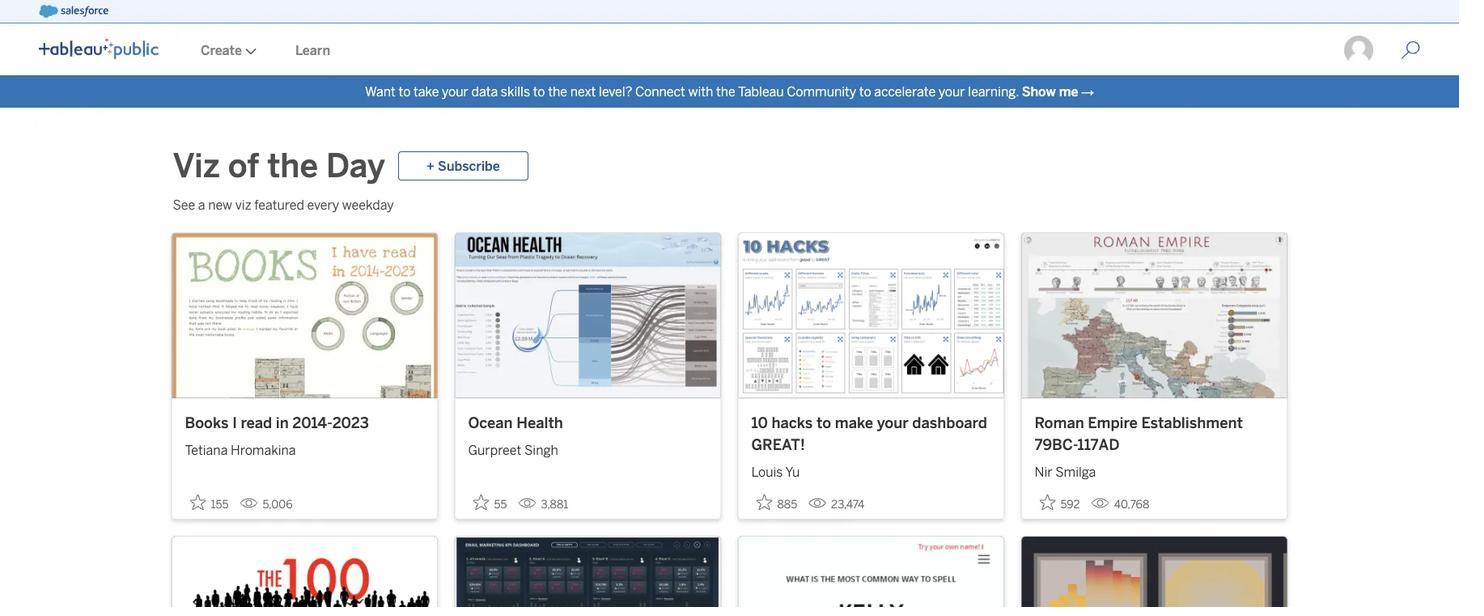 Task type: locate. For each thing, give the bounding box(es) containing it.
Add Favorite button
[[185, 489, 233, 516]]

gurpreet singh link
[[468, 434, 708, 460]]

see
[[173, 197, 195, 213]]

accelerate
[[875, 84, 936, 99]]

a
[[198, 197, 205, 213]]

dashboard
[[913, 414, 988, 431]]

the left next
[[548, 84, 568, 99]]

workbook thumbnail image for i
[[172, 233, 438, 398]]

workbook thumbnail image for health
[[455, 233, 721, 398]]

logo image
[[39, 38, 159, 59]]

viz
[[235, 197, 252, 213]]

me
[[1059, 84, 1079, 99]]

want
[[365, 84, 396, 99]]

books i read in 2014-2023 link
[[185, 412, 425, 434]]

viz
[[173, 147, 220, 185]]

2014-
[[293, 414, 332, 431]]

2 horizontal spatial the
[[716, 84, 736, 99]]

3 workbook thumbnail image from the left
[[739, 233, 1004, 398]]

great!
[[752, 436, 806, 454]]

10 hacks to make your dashboard great!
[[752, 414, 988, 454]]

tetiana hromakina
[[185, 442, 296, 458]]

learning.
[[968, 84, 1019, 99]]

salesforce logo image
[[39, 5, 108, 18]]

roman empire establishment 79bc-117ad link
[[1035, 412, 1275, 456]]

gurpreet singh
[[468, 442, 558, 458]]

to left make
[[817, 414, 832, 431]]

ocean health
[[468, 414, 563, 431]]

new
[[208, 197, 232, 213]]

establishment
[[1142, 414, 1243, 431]]

Add Favorite button
[[752, 489, 802, 516]]

go to search image
[[1382, 40, 1440, 60]]

1 horizontal spatial your
[[877, 414, 909, 431]]

to
[[399, 84, 411, 99], [533, 84, 545, 99], [860, 84, 872, 99], [817, 414, 832, 431]]

to right skills
[[533, 84, 545, 99]]

want to take your data skills to the next level? connect with the tableau community to accelerate your learning. show me →
[[365, 84, 1095, 99]]

1 workbook thumbnail image from the left
[[172, 233, 438, 398]]

health
[[517, 414, 563, 431]]

your
[[442, 84, 469, 99], [939, 84, 966, 99], [877, 414, 909, 431]]

day
[[326, 147, 385, 185]]

your inside 10 hacks to make your dashboard great!
[[877, 414, 909, 431]]

the up 'see a new viz featured every weekday' at the left
[[267, 147, 318, 185]]

in
[[276, 414, 289, 431]]

louis yu link
[[752, 456, 991, 482]]

0 horizontal spatial the
[[267, 147, 318, 185]]

singh
[[525, 442, 558, 458]]

viz of the day
[[173, 147, 385, 185]]

885
[[778, 497, 798, 511]]

155
[[211, 497, 229, 511]]

data
[[472, 84, 498, 99]]

2 workbook thumbnail image from the left
[[455, 233, 721, 398]]

+
[[426, 158, 435, 174]]

2 horizontal spatial your
[[939, 84, 966, 99]]

your right take
[[442, 84, 469, 99]]

4 workbook thumbnail image from the left
[[1022, 233, 1288, 398]]

community
[[787, 84, 857, 99]]

workbook thumbnail image for empire
[[1022, 233, 1288, 398]]

117ad
[[1078, 436, 1120, 454]]

empire
[[1088, 414, 1138, 431]]

to inside 10 hacks to make your dashboard great!
[[817, 414, 832, 431]]

yu
[[786, 464, 800, 480]]

subscribe
[[438, 158, 500, 174]]

40,768
[[1114, 497, 1150, 511]]

23,474 views element
[[802, 491, 871, 517]]

workbook thumbnail image
[[172, 233, 438, 398], [455, 233, 721, 398], [739, 233, 1004, 398], [1022, 233, 1288, 398]]

55
[[494, 497, 507, 511]]

show
[[1022, 84, 1056, 99]]

Add Favorite button
[[468, 489, 512, 516]]

79bc-
[[1035, 436, 1078, 454]]

the
[[548, 84, 568, 99], [716, 84, 736, 99], [267, 147, 318, 185]]

‫nir smilga‬‎ link
[[1035, 456, 1275, 482]]

tetiana hromakina link
[[185, 434, 425, 460]]

weekday
[[342, 197, 394, 213]]

take
[[414, 84, 439, 99]]

books i read in 2014-2023
[[185, 414, 369, 431]]

your right make
[[877, 414, 909, 431]]

5,006 views element
[[233, 491, 299, 517]]

the right the with
[[716, 84, 736, 99]]

your left learning.
[[939, 84, 966, 99]]

tetiana
[[185, 442, 228, 458]]



Task type: vqa. For each thing, say whether or not it's contained in the screenshot.


Task type: describe. For each thing, give the bounding box(es) containing it.
level?
[[599, 84, 632, 99]]

592
[[1061, 497, 1080, 511]]

ocean
[[468, 414, 513, 431]]

23,474
[[832, 497, 865, 511]]

create
[[201, 43, 242, 58]]

to left accelerate
[[860, 84, 872, 99]]

make
[[835, 414, 874, 431]]

0 horizontal spatial your
[[442, 84, 469, 99]]

smilga‬‎
[[1056, 464, 1096, 480]]

hacks
[[772, 414, 813, 431]]

3,881 views element
[[512, 491, 575, 517]]

2023
[[332, 414, 369, 431]]

books
[[185, 414, 229, 431]]

roman empire establishment 79bc-117ad
[[1035, 414, 1243, 454]]

of
[[228, 147, 259, 185]]

‫nir smilga‬‎
[[1035, 464, 1096, 480]]

ocean health link
[[468, 412, 708, 434]]

+ subscribe button
[[398, 151, 529, 181]]

louis
[[752, 464, 783, 480]]

read
[[241, 414, 272, 431]]

tara.schultz image
[[1343, 34, 1375, 66]]

10 hacks to make your dashboard great! link
[[752, 412, 991, 456]]

tableau
[[738, 84, 784, 99]]

40,768 views element
[[1085, 491, 1156, 517]]

with
[[688, 84, 714, 99]]

gurpreet
[[468, 442, 522, 458]]

next
[[570, 84, 596, 99]]

to left take
[[399, 84, 411, 99]]

featured
[[254, 197, 304, 213]]

show me link
[[1022, 84, 1079, 99]]

every
[[307, 197, 339, 213]]

hromakina
[[231, 442, 296, 458]]

louis yu
[[752, 464, 800, 480]]

see a new viz featured every weekday
[[173, 197, 394, 213]]

i
[[232, 414, 237, 431]]

→
[[1082, 84, 1095, 99]]

1 horizontal spatial the
[[548, 84, 568, 99]]

roman
[[1035, 414, 1085, 431]]

workbook thumbnail image for hacks
[[739, 233, 1004, 398]]

+ subscribe
[[426, 158, 500, 174]]

connect
[[635, 84, 686, 99]]

skills
[[501, 84, 530, 99]]

3,881
[[541, 497, 568, 511]]

‫nir
[[1035, 464, 1053, 480]]

Add Favorite button
[[1035, 489, 1085, 516]]

10
[[752, 414, 768, 431]]

5,006
[[263, 497, 293, 511]]

create button
[[181, 25, 276, 75]]

learn link
[[276, 25, 350, 75]]

learn
[[295, 43, 330, 58]]



